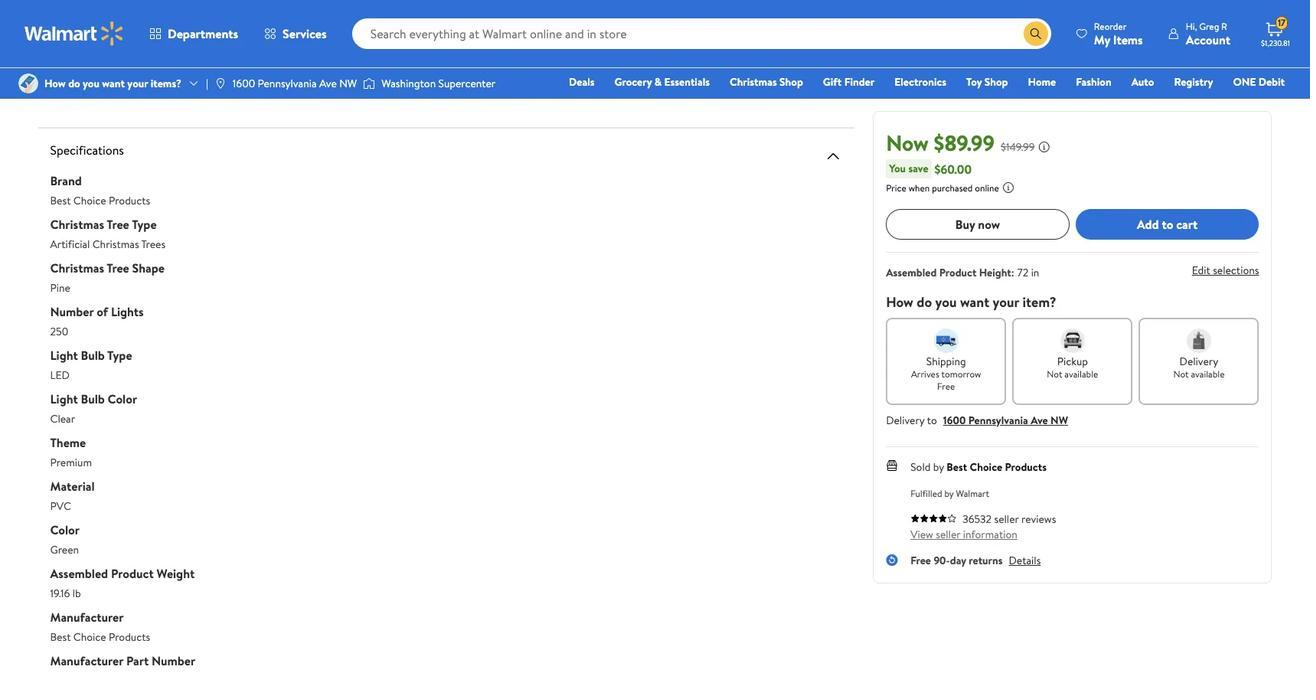 Task type: describe. For each thing, give the bounding box(es) containing it.
greg
[[1200, 20, 1220, 33]]

1 bulb from the top
[[81, 347, 105, 363]]

purchased
[[932, 182, 973, 195]]

walmart+
[[1240, 96, 1285, 111]]

0 vertical spatial assembled
[[886, 265, 937, 280]]

1 horizontal spatial 1600
[[944, 413, 966, 428]]

|
[[206, 76, 208, 91]]

by for fulfilled
[[945, 487, 954, 500]]

do for how do you want your item?
[[917, 293, 932, 312]]

one debit link
[[1227, 74, 1292, 90]]

how for how do you want your item?
[[886, 293, 914, 312]]

returns
[[969, 553, 1003, 568]]

edit selections
[[1192, 263, 1260, 278]]

0 vertical spatial choice
[[73, 193, 106, 208]]

washington supercenter
[[382, 76, 496, 91]]

arrives
[[911, 368, 940, 381]]

green
[[50, 542, 79, 557]]

reorder
[[1095, 20, 1127, 33]]

lb
[[73, 586, 81, 601]]

hi, greg r account
[[1186, 20, 1231, 48]]

clear search field text image
[[1006, 27, 1018, 40]]

17
[[1278, 16, 1286, 29]]

lights
[[111, 303, 144, 320]]

toy shop link
[[960, 74, 1015, 90]]

delivery for not
[[1180, 354, 1219, 369]]

walmart
[[956, 487, 990, 500]]

0 vertical spatial color
[[108, 390, 137, 407]]

toy shop
[[967, 74, 1009, 90]]

walmart image
[[25, 21, 124, 46]]

part
[[126, 652, 149, 669]]

r
[[1222, 20, 1228, 33]]

36532
[[963, 512, 992, 527]]

see more button
[[50, 72, 843, 102]]

not for pickup
[[1047, 368, 1063, 381]]

finder
[[845, 74, 875, 90]]

learn more about strikethrough prices image
[[1038, 141, 1051, 153]]

shop for toy shop
[[985, 74, 1009, 90]]

0 horizontal spatial number
[[50, 303, 94, 320]]

departments button
[[136, 15, 251, 52]]

how for how do you want your items?
[[44, 76, 66, 91]]

4.1925 stars out of 5, based on 36532 seller reviews element
[[911, 514, 957, 523]]

weight
[[157, 565, 195, 582]]

seller for 36532
[[995, 512, 1019, 527]]

1600 pennsylvania ave nw button
[[944, 413, 1069, 428]]

information
[[963, 527, 1018, 542]]

add to cart
[[1138, 216, 1198, 233]]

hi,
[[1186, 20, 1198, 33]]

now $89.99
[[886, 128, 995, 158]]

brand
[[50, 172, 82, 189]]

one
[[1234, 74, 1257, 90]]

shipping
[[927, 354, 966, 369]]

product inside the brand best choice products christmas tree type artificial christmas trees christmas tree shape pine number of lights 250 light bulb type led light bulb color clear theme premium material pvc color green assembled product weight 19.16 lb manufacturer best choice products manufacturer part number
[[111, 565, 154, 582]]

day
[[950, 553, 967, 568]]

view
[[911, 527, 934, 542]]

brand best choice products christmas tree type artificial christmas trees christmas tree shape pine number of lights 250 light bulb type led light bulb color clear theme premium material pvc color green assembled product weight 19.16 lb manufacturer best choice products manufacturer part number
[[50, 172, 195, 669]]

you save $60.00
[[889, 160, 972, 177]]

delivery to 1600 pennsylvania ave nw
[[886, 413, 1069, 428]]

sold by best choice products
[[911, 460, 1047, 475]]

in
[[1032, 265, 1040, 280]]

90-
[[934, 553, 950, 568]]

250
[[50, 324, 68, 339]]

1 vertical spatial pennsylvania
[[969, 413, 1029, 428]]

artificial
[[50, 236, 90, 252]]

fulfilled
[[911, 487, 943, 500]]

gift
[[823, 74, 842, 90]]

debit
[[1259, 74, 1285, 90]]

registry
[[1175, 74, 1214, 90]]

2 light from the top
[[50, 390, 78, 407]]

1 horizontal spatial nw
[[1051, 413, 1069, 428]]

services button
[[251, 15, 340, 52]]

grocery & essentials
[[615, 74, 710, 90]]

items?
[[151, 76, 182, 91]]

gift finder link
[[816, 74, 882, 90]]

0 horizontal spatial pennsylvania
[[258, 76, 317, 91]]

$149.99
[[1001, 139, 1035, 155]]

legal information image
[[1003, 182, 1015, 194]]

1 light from the top
[[50, 347, 78, 363]]

save
[[909, 161, 929, 176]]

seller for view
[[936, 527, 961, 542]]

christmas left trees
[[92, 236, 139, 252]]

0 vertical spatial products
[[109, 193, 150, 208]]

buy now
[[956, 216, 1001, 233]]

when
[[909, 182, 930, 195]]

available for pickup
[[1065, 368, 1099, 381]]

price
[[886, 182, 907, 195]]

gift finder
[[823, 74, 875, 90]]

my
[[1095, 31, 1111, 48]]

2 bulb from the top
[[81, 390, 105, 407]]

you
[[889, 161, 906, 176]]

departments
[[168, 25, 238, 42]]

1600 pennsylvania ave nw
[[233, 76, 357, 91]]

grocery
[[615, 74, 652, 90]]

details button
[[1009, 553, 1041, 568]]

how do you want your items?
[[44, 76, 182, 91]]

intent image for pickup image
[[1061, 329, 1085, 353]]

2 vertical spatial choice
[[73, 629, 106, 645]]

1 vertical spatial type
[[107, 347, 132, 363]]

supercenter
[[439, 76, 496, 91]]

fashion link
[[1070, 74, 1119, 90]]

view seller information link
[[911, 527, 1018, 542]]

fulfilled by walmart
[[911, 487, 990, 500]]

intent image for delivery image
[[1187, 329, 1212, 353]]

see
[[415, 79, 434, 95]]

available for delivery
[[1192, 368, 1225, 381]]



Task type: locate. For each thing, give the bounding box(es) containing it.
cart
[[1177, 216, 1198, 233]]

free inside shipping arrives tomorrow free
[[938, 380, 956, 393]]

how
[[44, 76, 66, 91], [886, 293, 914, 312]]

free left 90-
[[911, 553, 932, 568]]

free down shipping
[[938, 380, 956, 393]]

delivery down intent image for delivery
[[1180, 354, 1219, 369]]

your down :
[[993, 293, 1020, 312]]

0 vertical spatial bulb
[[81, 347, 105, 363]]

shop right toy
[[985, 74, 1009, 90]]

online
[[975, 182, 1000, 195]]

manufacturer
[[50, 609, 124, 625], [50, 652, 123, 669]]

want for items?
[[102, 76, 125, 91]]

36532 seller reviews
[[963, 512, 1057, 527]]

2 shop from the left
[[985, 74, 1009, 90]]

 image left washington
[[363, 76, 376, 91]]

1 vertical spatial light
[[50, 390, 78, 407]]

how down the assembled product height : 72 in
[[886, 293, 914, 312]]

light up led on the bottom left of page
[[50, 347, 78, 363]]

how do you want your item?
[[886, 293, 1057, 312]]

0 horizontal spatial not
[[1047, 368, 1063, 381]]

your left items?
[[127, 76, 148, 91]]

1 available from the left
[[1065, 368, 1099, 381]]

pennsylvania up sold by best choice products
[[969, 413, 1029, 428]]

best up fulfilled by walmart
[[947, 460, 968, 475]]

seller right 36532
[[995, 512, 1019, 527]]

available down intent image for pickup at right
[[1065, 368, 1099, 381]]

to left cart at top right
[[1162, 216, 1174, 233]]

theme
[[50, 434, 86, 451]]

free 90-day returns details
[[911, 553, 1041, 568]]

edit selections button
[[1192, 263, 1260, 278]]

1 horizontal spatial assembled
[[886, 265, 937, 280]]

1 vertical spatial assembled
[[50, 565, 108, 582]]

1 horizontal spatial do
[[917, 293, 932, 312]]

you for how do you want your items?
[[83, 76, 100, 91]]

delivery inside delivery not available
[[1180, 354, 1219, 369]]

to
[[1162, 216, 1174, 233], [927, 413, 937, 428]]

you down walmart image
[[83, 76, 100, 91]]

delivery for to
[[886, 413, 925, 428]]

1 vertical spatial choice
[[970, 460, 1003, 475]]

nw
[[339, 76, 357, 91], [1051, 413, 1069, 428]]

0 horizontal spatial seller
[[936, 527, 961, 542]]

1 manufacturer from the top
[[50, 609, 124, 625]]

1 vertical spatial how
[[886, 293, 914, 312]]

assembled product height : 72 in
[[886, 265, 1040, 280]]

nw left washington
[[339, 76, 357, 91]]

0 horizontal spatial 1600
[[233, 76, 255, 91]]

deals link
[[562, 74, 602, 90]]

price when purchased online
[[886, 182, 1000, 195]]

0 vertical spatial want
[[102, 76, 125, 91]]

want left items?
[[102, 76, 125, 91]]

home
[[1028, 74, 1057, 90]]

1 shop from the left
[[780, 74, 803, 90]]

pine
[[50, 280, 70, 295]]

type down lights
[[107, 347, 132, 363]]

trees
[[141, 236, 166, 252]]

edit
[[1192, 263, 1211, 278]]

by right sold
[[934, 460, 945, 475]]

1 horizontal spatial your
[[993, 293, 1020, 312]]

0 vertical spatial delivery
[[1180, 354, 1219, 369]]

1 vertical spatial 1600
[[944, 413, 966, 428]]

1 not from the left
[[1047, 368, 1063, 381]]

electronics
[[895, 74, 947, 90]]

christmas up artificial
[[50, 216, 104, 232]]

reorder my items
[[1095, 20, 1143, 48]]

ave down pickup not available
[[1031, 413, 1049, 428]]

1 vertical spatial number
[[152, 652, 195, 669]]

pennsylvania down "services" dropdown button
[[258, 76, 317, 91]]

 image
[[18, 74, 38, 93]]

buy
[[956, 216, 976, 233]]

1 vertical spatial product
[[111, 565, 154, 582]]

height
[[980, 265, 1012, 280]]

premium
[[50, 455, 92, 470]]

best down brand
[[50, 193, 71, 208]]

ave down services
[[319, 76, 337, 91]]

products up trees
[[109, 193, 150, 208]]

intent image for shipping image
[[934, 329, 959, 353]]

more
[[437, 79, 466, 95]]

1 horizontal spatial ave
[[1031, 413, 1049, 428]]

light up clear
[[50, 390, 78, 407]]

1 vertical spatial tree
[[107, 259, 129, 276]]

bulb down of
[[81, 347, 105, 363]]

0 vertical spatial best
[[50, 193, 71, 208]]

0 vertical spatial 1600
[[233, 76, 255, 91]]

1 horizontal spatial pennsylvania
[[969, 413, 1029, 428]]

want down the assembled product height : 72 in
[[961, 293, 990, 312]]

not down intent image for pickup at right
[[1047, 368, 1063, 381]]

1 horizontal spatial free
[[938, 380, 956, 393]]

products up part
[[109, 629, 150, 645]]

&
[[655, 74, 662, 90]]

buy now button
[[886, 209, 1070, 240]]

your
[[127, 76, 148, 91], [993, 293, 1020, 312]]

0 horizontal spatial nw
[[339, 76, 357, 91]]

0 vertical spatial type
[[132, 216, 157, 232]]

 image
[[363, 76, 376, 91], [214, 77, 227, 90]]

1 vertical spatial bulb
[[81, 390, 105, 407]]

0 horizontal spatial  image
[[214, 77, 227, 90]]

0 horizontal spatial shop
[[780, 74, 803, 90]]

1 horizontal spatial want
[[961, 293, 990, 312]]

choice down brand
[[73, 193, 106, 208]]

pennsylvania
[[258, 76, 317, 91], [969, 413, 1029, 428]]

1 horizontal spatial  image
[[363, 76, 376, 91]]

0 vertical spatial manufacturer
[[50, 609, 124, 625]]

bulb up theme
[[81, 390, 105, 407]]

0 horizontal spatial assembled
[[50, 565, 108, 582]]

search icon image
[[1030, 28, 1042, 40]]

1 vertical spatial manufacturer
[[50, 652, 123, 669]]

1 horizontal spatial product
[[940, 265, 977, 280]]

account
[[1186, 31, 1231, 48]]

how down walmart image
[[44, 76, 66, 91]]

Search search field
[[352, 18, 1052, 49]]

selections
[[1213, 263, 1260, 278]]

seller down 4.1925 stars out of 5, based on 36532 seller reviews element
[[936, 527, 961, 542]]

0 vertical spatial pennsylvania
[[258, 76, 317, 91]]

1600 down tomorrow
[[944, 413, 966, 428]]

available inside pickup not available
[[1065, 368, 1099, 381]]

72
[[1018, 265, 1029, 280]]

do for how do you want your items?
[[68, 76, 80, 91]]

0 vertical spatial tree
[[107, 216, 129, 232]]

pickup
[[1058, 354, 1088, 369]]

1 horizontal spatial number
[[152, 652, 195, 669]]

19.16
[[50, 586, 70, 601]]

you down the assembled product height : 72 in
[[936, 293, 957, 312]]

your for items?
[[127, 76, 148, 91]]

1 vertical spatial nw
[[1051, 413, 1069, 428]]

0 vertical spatial free
[[938, 380, 956, 393]]

1 tree from the top
[[107, 216, 129, 232]]

manufacturer down lb
[[50, 609, 124, 625]]

pickup not available
[[1047, 354, 1099, 381]]

shop for christmas shop
[[780, 74, 803, 90]]

specifications
[[50, 141, 124, 158]]

christmas
[[730, 74, 777, 90], [50, 216, 104, 232], [92, 236, 139, 252], [50, 259, 104, 276]]

delivery up sold
[[886, 413, 925, 428]]

1 horizontal spatial how
[[886, 293, 914, 312]]

0 vertical spatial product
[[940, 265, 977, 280]]

not inside delivery not available
[[1174, 368, 1189, 381]]

view seller information
[[911, 527, 1018, 542]]

bulb
[[81, 347, 105, 363], [81, 390, 105, 407]]

 image for 1600 pennsylvania ave nw
[[214, 77, 227, 90]]

1 horizontal spatial seller
[[995, 512, 1019, 527]]

choice down lb
[[73, 629, 106, 645]]

material
[[50, 478, 95, 494]]

washington
[[382, 76, 436, 91]]

2 tree from the top
[[107, 259, 129, 276]]

2 not from the left
[[1174, 368, 1189, 381]]

christmas right 'essentials'
[[730, 74, 777, 90]]

0 vertical spatial to
[[1162, 216, 1174, 233]]

1 vertical spatial ave
[[1031, 413, 1049, 428]]

assembled up lb
[[50, 565, 108, 582]]

0 horizontal spatial want
[[102, 76, 125, 91]]

home link
[[1022, 74, 1063, 90]]

1 vertical spatial want
[[961, 293, 990, 312]]

to for delivery
[[927, 413, 937, 428]]

choice up walmart
[[970, 460, 1003, 475]]

0 vertical spatial number
[[50, 303, 94, 320]]

0 horizontal spatial color
[[50, 521, 80, 538]]

 image for washington supercenter
[[363, 76, 376, 91]]

specifications image
[[824, 147, 843, 165]]

assembled up how do you want your item? at the top right of the page
[[886, 265, 937, 280]]

deals
[[569, 74, 595, 90]]

christmas down artificial
[[50, 259, 104, 276]]

0 vertical spatial ave
[[319, 76, 337, 91]]

2 vertical spatial products
[[109, 629, 150, 645]]

best down 19.16
[[50, 629, 71, 645]]

shop left gift
[[780, 74, 803, 90]]

products down 1600 pennsylvania ave nw button
[[1005, 460, 1047, 475]]

item?
[[1023, 293, 1057, 312]]

your for item?
[[993, 293, 1020, 312]]

grocery & essentials link
[[608, 74, 717, 90]]

1 horizontal spatial available
[[1192, 368, 1225, 381]]

ave
[[319, 76, 337, 91], [1031, 413, 1049, 428]]

assembled inside the brand best choice products christmas tree type artificial christmas trees christmas tree shape pine number of lights 250 light bulb type led light bulb color clear theme premium material pvc color green assembled product weight 19.16 lb manufacturer best choice products manufacturer part number
[[50, 565, 108, 582]]

0 vertical spatial your
[[127, 76, 148, 91]]

2 available from the left
[[1192, 368, 1225, 381]]

1 horizontal spatial color
[[108, 390, 137, 407]]

0 horizontal spatial to
[[927, 413, 937, 428]]

not down intent image for delivery
[[1174, 368, 1189, 381]]

0 vertical spatial by
[[934, 460, 945, 475]]

1 vertical spatial to
[[927, 413, 937, 428]]

free
[[938, 380, 956, 393], [911, 553, 932, 568]]

do down walmart image
[[68, 76, 80, 91]]

product up how do you want your item? at the top right of the page
[[940, 265, 977, 280]]

of
[[97, 303, 108, 320]]

1 horizontal spatial shop
[[985, 74, 1009, 90]]

1 vertical spatial by
[[945, 487, 954, 500]]

0 vertical spatial you
[[83, 76, 100, 91]]

shop
[[780, 74, 803, 90], [985, 74, 1009, 90]]

0 horizontal spatial your
[[127, 76, 148, 91]]

0 horizontal spatial do
[[68, 76, 80, 91]]

 image right the |
[[214, 77, 227, 90]]

available inside delivery not available
[[1192, 368, 1225, 381]]

product left weight
[[111, 565, 154, 582]]

$1,230.81
[[1262, 38, 1291, 48]]

0 horizontal spatial product
[[111, 565, 154, 582]]

2 vertical spatial best
[[50, 629, 71, 645]]

want for item?
[[961, 293, 990, 312]]

details
[[1009, 553, 1041, 568]]

1 vertical spatial best
[[947, 460, 968, 475]]

0 horizontal spatial delivery
[[886, 413, 925, 428]]

do down the assembled product height : 72 in
[[917, 293, 932, 312]]

by for sold
[[934, 460, 945, 475]]

1 horizontal spatial not
[[1174, 368, 1189, 381]]

manufacturer left part
[[50, 652, 123, 669]]

1 vertical spatial color
[[50, 521, 80, 538]]

see more
[[415, 79, 466, 95]]

not for delivery
[[1174, 368, 1189, 381]]

1 vertical spatial do
[[917, 293, 932, 312]]

1 horizontal spatial you
[[936, 293, 957, 312]]

0 vertical spatial how
[[44, 76, 66, 91]]

1 horizontal spatial delivery
[[1180, 354, 1219, 369]]

christmas shop link
[[723, 74, 810, 90]]

1 vertical spatial delivery
[[886, 413, 925, 428]]

fashion
[[1076, 74, 1112, 90]]

walmart+ link
[[1233, 95, 1292, 112]]

0 horizontal spatial ave
[[319, 76, 337, 91]]

best
[[50, 193, 71, 208], [947, 460, 968, 475], [50, 629, 71, 645]]

1600 right the |
[[233, 76, 255, 91]]

:
[[1012, 265, 1015, 280]]

by right fulfilled
[[945, 487, 954, 500]]

available down intent image for delivery
[[1192, 368, 1225, 381]]

0 horizontal spatial available
[[1065, 368, 1099, 381]]

nw down pickup not available
[[1051, 413, 1069, 428]]

auto
[[1132, 74, 1155, 90]]

led
[[50, 367, 70, 383]]

1 vertical spatial your
[[993, 293, 1020, 312]]

0 vertical spatial do
[[68, 76, 80, 91]]

0 horizontal spatial free
[[911, 553, 932, 568]]

Walmart Site-Wide search field
[[352, 18, 1052, 49]]

type up trees
[[132, 216, 157, 232]]

not inside pickup not available
[[1047, 368, 1063, 381]]

1 vertical spatial free
[[911, 553, 932, 568]]

to inside button
[[1162, 216, 1174, 233]]

auto link
[[1125, 74, 1162, 90]]

toy
[[967, 74, 982, 90]]

1 vertical spatial you
[[936, 293, 957, 312]]

delivery not available
[[1174, 354, 1225, 381]]

number up "250"
[[50, 303, 94, 320]]

you
[[83, 76, 100, 91], [936, 293, 957, 312]]

1 vertical spatial products
[[1005, 460, 1047, 475]]

0 vertical spatial light
[[50, 347, 78, 363]]

you for how do you want your item?
[[936, 293, 957, 312]]

seller
[[995, 512, 1019, 527], [936, 527, 961, 542]]

shape
[[132, 259, 165, 276]]

to down arrives
[[927, 413, 937, 428]]

0 vertical spatial nw
[[339, 76, 357, 91]]

$60.00
[[935, 160, 972, 177]]

2 manufacturer from the top
[[50, 652, 123, 669]]

now
[[978, 216, 1001, 233]]

tree
[[107, 216, 129, 232], [107, 259, 129, 276]]

1 horizontal spatial to
[[1162, 216, 1174, 233]]

0 horizontal spatial how
[[44, 76, 66, 91]]

number
[[50, 303, 94, 320], [152, 652, 195, 669]]

to for add
[[1162, 216, 1174, 233]]

color
[[108, 390, 137, 407], [50, 521, 80, 538]]

number right part
[[152, 652, 195, 669]]

services
[[283, 25, 327, 42]]

0 horizontal spatial you
[[83, 76, 100, 91]]



Task type: vqa. For each thing, say whether or not it's contained in the screenshot.
the top Choice
yes



